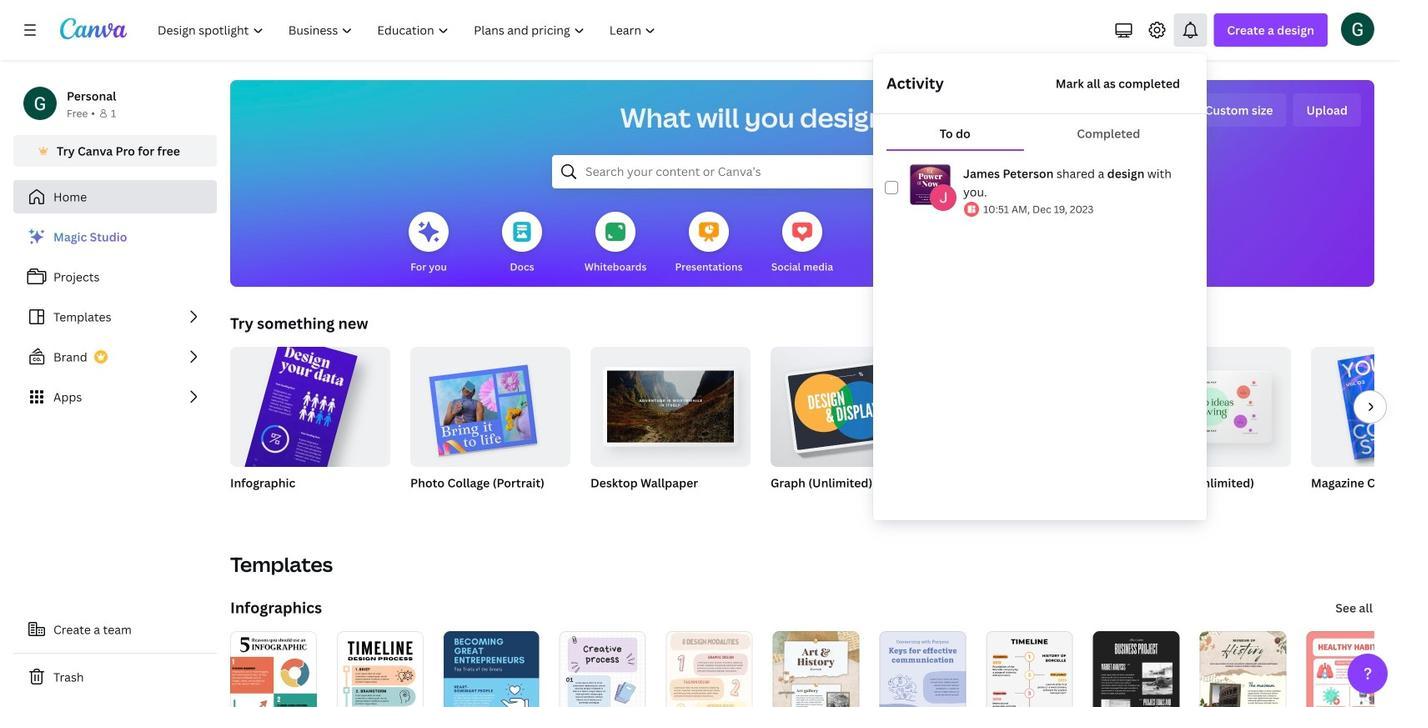 Task type: describe. For each thing, give the bounding box(es) containing it.
purple monochromatic self help book cover image
[[910, 164, 951, 205]]

greg robinson image
[[1341, 12, 1375, 46]]



Task type: locate. For each thing, give the bounding box(es) containing it.
group
[[228, 335, 390, 548], [228, 335, 390, 548], [410, 340, 571, 512], [410, 340, 571, 467], [591, 340, 751, 512], [591, 340, 751, 467], [771, 347, 931, 512], [771, 347, 931, 467], [951, 347, 1111, 467], [951, 347, 1111, 467], [1131, 347, 1291, 512], [1311, 347, 1401, 512]]

top level navigation element
[[147, 13, 670, 47]]

None search field
[[552, 155, 1053, 189]]

list
[[13, 220, 217, 414]]

Search search field
[[586, 156, 1019, 188]]



